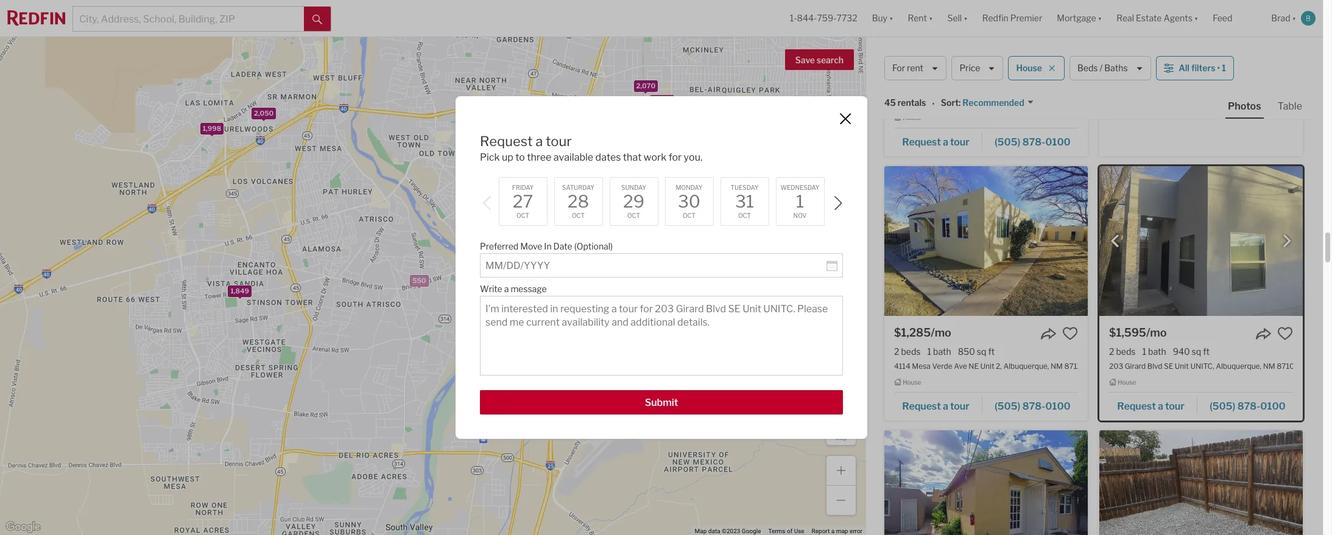 Task type: vqa. For each thing, say whether or not it's contained in the screenshot.


Task type: locate. For each thing, give the bounding box(es) containing it.
1,075
[[629, 293, 647, 302]]

0 horizontal spatial favorite button image
[[1062, 326, 1078, 341]]

a left map
[[831, 528, 835, 535]]

tour
[[546, 134, 572, 149], [950, 136, 969, 148], [950, 401, 969, 413], [1165, 401, 1184, 413]]

1 2 beds from the left
[[894, 346, 921, 357]]

tuesday 31 oct
[[731, 184, 759, 219]]

verde
[[932, 362, 953, 371]]

oct for 27
[[516, 212, 529, 219]]

map left data
[[695, 528, 707, 535]]

87106 for $1,595 /mo
[[1277, 362, 1299, 371]]

sq right 940
[[1192, 346, 1201, 357]]

sq right the 850
[[977, 346, 986, 357]]

favorite button checkbox
[[1062, 326, 1078, 341], [1277, 326, 1293, 341]]

203
[[1109, 362, 1123, 371]]

map down options
[[835, 434, 847, 441]]

tour down ave
[[950, 401, 969, 413]]

2 2 beds from the left
[[1109, 346, 1136, 357]]

1 horizontal spatial 2 beds
[[1109, 346, 1136, 357]]

• left st
[[932, 98, 935, 109]]

(505) down 2,
[[995, 401, 1020, 413]]

2 sq from the left
[[1192, 346, 1201, 357]]

0 vertical spatial map
[[835, 434, 847, 441]]

1
[[1222, 63, 1226, 73], [928, 81, 932, 92], [796, 191, 804, 212], [927, 346, 931, 357], [1142, 346, 1146, 357]]

1 horizontal spatial units
[[657, 299, 674, 308]]

940 sq ft
[[1173, 346, 1210, 357]]

0 vertical spatial 985
[[625, 221, 638, 229]]

(505) for $1,595 /mo
[[1210, 401, 1235, 413]]

unit down 940
[[1175, 362, 1189, 371]]

feed button
[[1206, 0, 1264, 37]]

ne
[[969, 362, 979, 371]]

1,500 left in
[[523, 236, 542, 245]]

1 sq from the left
[[977, 346, 986, 357]]

1 for $1,285 /mo
[[927, 346, 931, 357]]

saturday 28 oct
[[562, 184, 594, 219]]

se right st
[[953, 97, 963, 106]]

29
[[623, 191, 644, 212]]

2 favorite button image from the left
[[1277, 326, 1293, 341]]

1 horizontal spatial unit
[[980, 362, 994, 371]]

options button
[[826, 383, 856, 413]]

units down 27
[[519, 212, 536, 221]]

house
[[1016, 63, 1042, 73], [903, 114, 921, 121], [903, 379, 921, 386], [1118, 379, 1136, 386]]

0 horizontal spatial sq
[[977, 346, 986, 357]]

1,595
[[629, 217, 647, 226]]

1 bath up blvd
[[1142, 346, 1166, 357]]

dialog containing 27
[[456, 96, 867, 439]]

0 horizontal spatial ft
[[988, 346, 995, 357]]

request down rentals
[[902, 136, 941, 148]]

tour down :
[[950, 136, 969, 148]]

1 favorite button checkbox from the left
[[1062, 326, 1078, 341]]

(optional)
[[574, 241, 613, 251]]

0100 for $1,285 /mo
[[1045, 401, 1071, 413]]

dialog
[[456, 96, 867, 439]]

albuquerque,
[[1006, 97, 1052, 106], [1003, 362, 1049, 371], [1216, 362, 1262, 371]]

(505) 878-0100 link down 2,
[[982, 395, 1078, 416]]

all
[[1179, 63, 1190, 73]]

(505) 878-0100 link for $1,595 /mo
[[1197, 395, 1293, 416]]

tour for $1,285 /mo
[[950, 401, 969, 413]]

878- down 203 girard blvd se unit unitc, albuquerque, nm 87106
[[1238, 401, 1260, 413]]

(505) 878-0100
[[995, 136, 1071, 148], [995, 401, 1071, 413], [1210, 401, 1286, 413]]

se right blvd
[[1164, 362, 1173, 371]]

sq for $1,285 /mo
[[977, 346, 986, 357]]

0 horizontal spatial unit
[[964, 97, 978, 106]]

rent
[[907, 63, 923, 73]]

2 units
[[513, 212, 536, 221], [651, 299, 674, 308]]

759-
[[817, 13, 837, 23]]

sort
[[941, 98, 959, 108]]

(505) down recommended button
[[995, 136, 1020, 148]]

2,400
[[535, 194, 555, 202]]

tour for $845 /mo
[[950, 136, 969, 148]]

request a tour down blvd
[[1117, 401, 1184, 413]]

1 horizontal spatial 995
[[719, 302, 733, 310]]

oct inside sunday 29 oct
[[627, 212, 640, 219]]

request a tour
[[902, 136, 969, 148], [902, 401, 969, 413], [1117, 401, 1184, 413]]

request a tour down the verde
[[902, 401, 969, 413]]

unit left 2,
[[980, 362, 994, 371]]

2 horizontal spatial unit
[[1175, 362, 1189, 371]]

tour up available
[[546, 134, 572, 149]]

1 left next image
[[796, 191, 804, 212]]

4 oct from the left
[[683, 212, 696, 219]]

google image
[[3, 520, 43, 535]]

995
[[577, 192, 591, 200], [719, 302, 733, 310]]

oct inside tuesday 31 oct
[[738, 212, 751, 219]]

1 horizontal spatial sq
[[1192, 346, 1201, 357]]

oct for 28
[[572, 212, 585, 219]]

house down mesa
[[903, 379, 921, 386]]

unit right :
[[964, 97, 978, 106]]

850 sq ft
[[958, 346, 995, 357]]

87110
[[1064, 362, 1085, 371]]

sycamore
[[909, 97, 943, 106]]

878- down recommended button
[[1022, 136, 1045, 148]]

albuquerque, right 2,
[[1003, 362, 1049, 371]]

203 girard blvd se unit unitc, albuquerque, nm 87106
[[1109, 362, 1299, 371]]

favorite button checkbox for $1,285 /mo
[[1062, 326, 1078, 341]]

nm
[[1053, 97, 1066, 106], [1051, 362, 1063, 371], [1263, 362, 1275, 371]]

redfin
[[982, 13, 1009, 23]]

1 bath up st
[[928, 81, 952, 92]]

0 horizontal spatial 2 beds
[[894, 346, 921, 357]]

(505) 878-0100 link down 203 girard blvd se unit unitc, albuquerque, nm 87106
[[1197, 395, 1293, 416]]

0 horizontal spatial units
[[519, 212, 536, 221]]

45
[[884, 98, 896, 108]]

request down 'girard'
[[1117, 401, 1156, 413]]

house inside house 'button'
[[1016, 63, 1042, 73]]

request a tour button
[[894, 132, 982, 150], [894, 397, 982, 415], [1109, 397, 1197, 415]]

map inside button
[[835, 434, 847, 441]]

sq for $1,595 /mo
[[1192, 346, 1201, 357]]

request a tour button down sort
[[894, 132, 982, 150]]

you.
[[684, 151, 702, 163]]

oct inside monday 30 oct
[[683, 212, 696, 219]]

0 horizontal spatial 985
[[625, 221, 638, 229]]

previous image
[[480, 196, 495, 211]]

0 vertical spatial 87106
[[1067, 97, 1090, 106]]

request a tour for $845
[[902, 136, 969, 148]]

beds up 4114
[[901, 346, 921, 357]]

1 for $1,595 /mo
[[1142, 346, 1146, 357]]

2 beds for $1,595
[[1109, 346, 1136, 357]]

1 beds from the left
[[901, 346, 921, 357]]

friday 27 oct
[[512, 184, 534, 219]]

2 beds from the left
[[1116, 346, 1136, 357]]

2 units down 970
[[651, 299, 674, 308]]

7732
[[837, 13, 857, 23]]

1 up sycamore
[[928, 81, 932, 92]]

$1,285 /mo
[[894, 326, 951, 339]]

a inside request a tour pick up to three available dates that work for you.
[[536, 134, 543, 149]]

1 bath up the verde
[[927, 346, 951, 357]]

• inside button
[[1217, 63, 1220, 73]]

se for $1,595 /mo
[[1164, 362, 1173, 371]]

(505) 878-0100 for $1,285 /mo
[[995, 401, 1071, 413]]

remove house image
[[1048, 65, 1056, 72]]

1 oct from the left
[[516, 212, 529, 219]]

photos
[[1228, 101, 1261, 112]]

nov
[[793, 212, 807, 219]]

1 horizontal spatial se
[[1164, 362, 1173, 371]]

request a tour down sort
[[902, 136, 969, 148]]

beds
[[901, 346, 921, 357], [1116, 346, 1136, 357]]

tour down 203 girard blvd se unit unitc, albuquerque, nm 87106
[[1165, 401, 1184, 413]]

house left remove house icon
[[1016, 63, 1042, 73]]

1-
[[790, 13, 797, 23]]

0 vertical spatial 2 units
[[513, 212, 536, 221]]

1 favorite button image from the left
[[1062, 326, 1078, 341]]

0 horizontal spatial 1,500
[[472, 197, 491, 205]]

2 beds up 203
[[1109, 346, 1136, 357]]

550
[[412, 277, 426, 285]]

0 horizontal spatial favorite button checkbox
[[1062, 326, 1078, 341]]

(505) 878-0100 link down recommended button
[[982, 131, 1078, 151]]

for rent button
[[884, 56, 947, 80]]

City, Address, School, Building, ZIP search field
[[73, 7, 304, 31]]

314
[[894, 97, 907, 106]]

write a message
[[480, 284, 547, 294]]

oct inside the saturday 28 oct
[[572, 212, 585, 219]]

1 horizontal spatial 2 units
[[651, 299, 674, 308]]

1 horizontal spatial 87106
[[1277, 362, 1299, 371]]

ave
[[954, 362, 967, 371]]

0 horizontal spatial beds
[[901, 346, 921, 357]]

(505) 878-0100 down 203 girard blvd se unit unitc, albuquerque, nm 87106
[[1210, 401, 1286, 413]]

1 up 'girard'
[[1142, 346, 1146, 357]]

bath for $845 /mo
[[934, 81, 952, 92]]

photo of 314 sycamore st se unit 3141/2, albuquerque, nm 87106 image
[[884, 0, 1088, 51]]

1 ft from the left
[[988, 346, 995, 357]]

baths
[[1105, 63, 1128, 73]]

0 vertical spatial 825
[[757, 202, 771, 211]]

2,050
[[254, 109, 274, 118]]

0 horizontal spatial map
[[695, 528, 707, 535]]

• right filters
[[1217, 63, 1220, 73]]

844-
[[797, 13, 817, 23]]

(505) down 203 girard blvd se unit unitc, albuquerque, nm 87106
[[1210, 401, 1235, 413]]

2 beds up 4114
[[894, 346, 921, 357]]

move
[[520, 241, 542, 251]]

bath up st
[[934, 81, 952, 92]]

save search button
[[785, 49, 854, 70]]

2,070
[[636, 82, 656, 90]]

search
[[817, 55, 844, 65]]

1 vertical spatial 1,500
[[523, 236, 542, 245]]

1 horizontal spatial ft
[[1203, 346, 1210, 357]]

1 horizontal spatial 985
[[760, 310, 774, 319]]

bath for $1,595 /mo
[[1148, 346, 1166, 357]]

ft up 203 girard blvd se unit unitc, albuquerque, nm 87106
[[1203, 346, 1210, 357]]

favorite button image for $1,285 /mo
[[1062, 326, 1078, 341]]

0 vertical spatial •
[[1217, 63, 1220, 73]]

save search
[[795, 55, 844, 65]]

878- down 4114 mesa verde ave ne unit 2, albuquerque, nm 87110
[[1022, 401, 1045, 413]]

1 horizontal spatial •
[[1217, 63, 1220, 73]]

request for $1,285
[[902, 401, 941, 413]]

1 horizontal spatial favorite button checkbox
[[1277, 326, 1293, 341]]

1 vertical spatial map
[[695, 528, 707, 535]]

tuesday
[[731, 184, 759, 191]]

2 ft from the left
[[1203, 346, 1210, 357]]

3 oct from the left
[[627, 212, 640, 219]]

878- for $1,595 /mo
[[1238, 401, 1260, 413]]

sort :
[[941, 98, 961, 108]]

1 horizontal spatial map
[[835, 434, 847, 441]]

1 vertical spatial 825
[[737, 277, 751, 285]]

0 vertical spatial 995
[[577, 192, 591, 200]]

oct inside 'friday 27 oct'
[[516, 212, 529, 219]]

5 oct from the left
[[738, 212, 751, 219]]

unit for $1,595 /mo
[[1175, 362, 1189, 371]]

©2023
[[722, 528, 740, 535]]

2 oct from the left
[[572, 212, 585, 219]]

of
[[787, 528, 793, 535]]

request up up
[[480, 134, 533, 149]]

bath
[[934, 81, 952, 92], [933, 346, 951, 357], [1148, 346, 1166, 357]]

Preferred Move In Date (Optional) text field
[[485, 260, 827, 271]]

bath up blvd
[[1148, 346, 1166, 357]]

favorite button image
[[1062, 326, 1078, 341], [1277, 326, 1293, 341]]

a down the verde
[[943, 401, 948, 413]]

premier
[[1010, 13, 1042, 23]]

825
[[757, 202, 771, 211], [737, 277, 751, 285]]

1 horizontal spatial favorite button image
[[1277, 326, 1293, 341]]

albuquerque, down house 'button'
[[1006, 97, 1052, 106]]

(505) 878-0100 down 2,
[[995, 401, 1071, 413]]

2 beds
[[894, 346, 921, 357], [1109, 346, 1136, 357]]

house down 45 rentals •
[[903, 114, 921, 121]]

1 vertical spatial 2 units
[[651, 299, 674, 308]]

1 vertical spatial se
[[1164, 362, 1173, 371]]

request a tour button down blvd
[[1109, 397, 1197, 415]]

units down 970
[[657, 299, 674, 308]]

request inside request a tour pick up to three available dates that work for you.
[[480, 134, 533, 149]]

preferred move in date (optional)
[[480, 241, 613, 251]]

3141/2,
[[980, 97, 1005, 106]]

all filters • 1 button
[[1156, 56, 1234, 80]]

1,100
[[525, 283, 542, 292]]

oct for 31
[[738, 212, 751, 219]]

0100 for $845 /mo
[[1045, 136, 1071, 148]]

1 bath for $845 /mo
[[928, 81, 952, 92]]

1 horizontal spatial beds
[[1116, 346, 1136, 357]]

request down mesa
[[902, 401, 941, 413]]

0 vertical spatial se
[[953, 97, 963, 106]]

redfin premier
[[982, 13, 1042, 23]]

house for $1,285 /mo
[[903, 379, 921, 386]]

up
[[502, 151, 513, 163]]

1 vertical spatial 87106
[[1277, 362, 1299, 371]]

28
[[568, 191, 589, 212]]

request a tour button down the verde
[[894, 397, 982, 415]]

(505) 878-0100 down recommended button
[[995, 136, 1071, 148]]

beds up 'girard'
[[1116, 346, 1136, 357]]

blvd
[[1147, 362, 1162, 371]]

0 vertical spatial units
[[519, 212, 536, 221]]

recommended
[[963, 98, 1024, 108]]

1 right filters
[[1222, 63, 1226, 73]]

0 vertical spatial 1,500
[[472, 197, 491, 205]]

1,500 left 27
[[472, 197, 491, 205]]

0 horizontal spatial se
[[953, 97, 963, 106]]

request a tour button for $845
[[894, 132, 982, 150]]

985
[[625, 221, 638, 229], [760, 310, 774, 319]]

albuquerque, right unitc,
[[1216, 362, 1262, 371]]

625
[[623, 214, 636, 223]]

1 vertical spatial units
[[657, 299, 674, 308]]

0 horizontal spatial •
[[932, 98, 935, 109]]

bath up the verde
[[933, 346, 951, 357]]

2 units down 27
[[513, 212, 536, 221]]

favorite button checkbox
[[1062, 61, 1078, 77]]

house down 'girard'
[[1118, 379, 1136, 386]]

878- for $1,285 /mo
[[1022, 401, 1045, 413]]

terms of use
[[768, 528, 804, 535]]

• inside 45 rentals •
[[932, 98, 935, 109]]

filters
[[1191, 63, 1215, 73]]

1 vertical spatial •
[[932, 98, 935, 109]]

1 up mesa
[[927, 346, 931, 357]]

a up three
[[536, 134, 543, 149]]

2 favorite button checkbox from the left
[[1277, 326, 1293, 341]]

1 vertical spatial 995
[[719, 302, 733, 310]]

/mo for $1,285
[[931, 326, 951, 339]]

albuquerque rentals
[[884, 49, 1019, 65]]

se for $845 /mo
[[953, 97, 963, 106]]

(505) 878-0100 link for $1,285 /mo
[[982, 395, 1078, 416]]

1,550
[[530, 267, 548, 275]]

ft up 4114 mesa verde ave ne unit 2, albuquerque, nm 87110
[[988, 346, 995, 357]]

0 horizontal spatial 87106
[[1067, 97, 1090, 106]]

2,550
[[653, 96, 672, 105]]



Task type: describe. For each thing, give the bounding box(es) containing it.
87106 for $845 /mo
[[1067, 97, 1090, 106]]

1,450
[[573, 224, 591, 232]]

1 vertical spatial 985
[[760, 310, 774, 319]]

house button
[[1008, 56, 1065, 80]]

previous button image
[[1109, 235, 1121, 247]]

write
[[480, 284, 502, 294]]

1-844-759-7732
[[790, 13, 857, 23]]

(505) 878-0100 for $1,595 /mo
[[1210, 401, 1286, 413]]

2,600
[[523, 192, 542, 200]]

map button
[[826, 415, 856, 446]]

map
[[836, 528, 848, 535]]

(505) for $1,285 /mo
[[995, 401, 1020, 413]]

2 up 4114
[[894, 346, 899, 357]]

preferred move in date (optional) element
[[480, 235, 837, 253]]

monday 30 oct
[[676, 184, 703, 219]]

available
[[554, 151, 593, 163]]

draw
[[834, 368, 848, 376]]

a down sort
[[943, 136, 948, 148]]

monday
[[676, 184, 703, 191]]

31
[[735, 191, 754, 212]]

house for $845 /mo
[[903, 114, 921, 121]]

2,
[[996, 362, 1002, 371]]

request for $1,595
[[1117, 401, 1156, 413]]

1 bath for $1,595 /mo
[[1142, 346, 1166, 357]]

beds / baths button
[[1070, 56, 1151, 80]]

request a tour button for $1,285
[[894, 397, 982, 415]]

map data ©2023 google
[[695, 528, 761, 535]]

wednesday 1 nov
[[781, 184, 820, 219]]

0100 for $1,595 /mo
[[1260, 401, 1286, 413]]

oct for 29
[[627, 212, 640, 219]]

2 down 27
[[513, 212, 517, 221]]

friday
[[512, 184, 534, 191]]

submit search image
[[312, 14, 322, 24]]

850
[[958, 346, 975, 357]]

1,998
[[203, 124, 221, 133]]

request a tour for $1,595
[[1117, 401, 1184, 413]]

sunday 29 oct
[[621, 184, 646, 219]]

table button
[[1275, 100, 1305, 118]]

1 horizontal spatial 825
[[757, 202, 771, 211]]

for
[[669, 151, 682, 163]]

/mo for $845
[[923, 61, 944, 74]]

beds for $1,285
[[901, 346, 921, 357]]

st
[[945, 97, 952, 106]]

map for map
[[835, 434, 847, 441]]

write a message element
[[480, 278, 837, 296]]

beds / baths
[[1078, 63, 1128, 73]]

pick
[[480, 151, 500, 163]]

report a map error link
[[812, 528, 862, 535]]

878- for $845 /mo
[[1022, 136, 1045, 148]]

tour for $1,595 /mo
[[1165, 401, 1184, 413]]

albuquerque
[[884, 49, 967, 65]]

work
[[644, 151, 667, 163]]

redfin premier button
[[975, 0, 1050, 37]]

4114
[[894, 362, 910, 371]]

oct for 30
[[683, 212, 696, 219]]

30
[[678, 191, 701, 212]]

/mo for $1,595
[[1146, 326, 1167, 339]]

three
[[527, 151, 551, 163]]

next image
[[831, 196, 845, 211]]

terms
[[768, 528, 785, 535]]

1 inside button
[[1222, 63, 1226, 73]]

1,395
[[703, 197, 721, 206]]

ft for $1,285 /mo
[[988, 346, 995, 357]]

photo of 3444 eastern ave se #2, albuquerque, nm 87106 image
[[1099, 431, 1303, 535]]

1 bath for $1,285 /mo
[[927, 346, 951, 357]]

0 horizontal spatial 995
[[577, 192, 591, 200]]

submit button
[[480, 390, 843, 415]]

unit for $845 /mo
[[964, 97, 978, 106]]

bath for $1,285 /mo
[[933, 346, 951, 357]]

to
[[515, 151, 525, 163]]

photos button
[[1226, 100, 1275, 119]]

(505) for $845 /mo
[[995, 136, 1020, 148]]

google
[[742, 528, 761, 535]]

favorite button checkbox for $1,595 /mo
[[1277, 326, 1293, 341]]

use
[[794, 528, 804, 535]]

draw button
[[826, 350, 856, 380]]

635
[[597, 211, 610, 220]]

house for $1,595 /mo
[[1118, 379, 1136, 386]]

map region
[[0, 0, 958, 535]]

beds for $1,595
[[1116, 346, 1136, 357]]

next button image
[[1281, 235, 1293, 247]]

request a tour button for $1,595
[[1109, 397, 1197, 415]]

$845 /mo
[[894, 61, 944, 74]]

map for map data ©2023 google
[[695, 528, 707, 535]]

photo of 203 girard blvd se unit unitc, albuquerque, nm 87106 image
[[1099, 166, 1303, 316]]

(505) 878-0100 for $845 /mo
[[995, 136, 1071, 148]]

975
[[651, 292, 664, 301]]

0 horizontal spatial 825
[[737, 277, 751, 285]]

1 horizontal spatial 1,500
[[523, 236, 542, 245]]

1,000
[[521, 239, 540, 247]]

saturday
[[562, 184, 594, 191]]

terms of use link
[[768, 528, 804, 535]]

albuquerque, for $1,595 /mo
[[1216, 362, 1262, 371]]

photo of 119 princeton dr se unit 02, albuquerque, nm 87106 image
[[884, 431, 1088, 535]]

request for $845
[[902, 136, 941, 148]]

a down blvd
[[1158, 401, 1163, 413]]

girard
[[1125, 362, 1146, 371]]

1 inside wednesday 1 nov
[[796, 191, 804, 212]]

1,785
[[620, 214, 638, 223]]

45 rentals •
[[884, 98, 935, 109]]

/
[[1100, 63, 1103, 73]]

2 up 203
[[1109, 346, 1114, 357]]

for
[[892, 63, 905, 73]]

$1,595 /mo
[[1109, 326, 1167, 339]]

albuquerque, for $845 /mo
[[1006, 97, 1052, 106]]

tour inside request a tour pick up to three available dates that work for you.
[[546, 134, 572, 149]]

favorite button image
[[1062, 61, 1078, 77]]

• for all filters • 1
[[1217, 63, 1220, 73]]

nm for $845 /mo
[[1053, 97, 1066, 106]]

report a map error
[[812, 528, 862, 535]]

Write a message text field
[[485, 302, 838, 369]]

1,650
[[627, 151, 646, 160]]

0 horizontal spatial 2 units
[[513, 212, 536, 221]]

photo of 4114 mesa verde ave ne unit 2, albuquerque, nm 87110 image
[[884, 166, 1088, 316]]

ft for $1,595 /mo
[[1203, 346, 1210, 357]]

1-844-759-7732 link
[[790, 13, 857, 23]]

request a tour pick up to three available dates that work for you.
[[480, 134, 702, 163]]

1,849
[[231, 287, 249, 296]]

preferred
[[480, 241, 518, 251]]

950
[[723, 300, 736, 309]]

1,195
[[655, 291, 673, 300]]

unitc,
[[1190, 362, 1214, 371]]

2 right 1,075
[[651, 299, 656, 308]]

table
[[1278, 101, 1302, 112]]

feed
[[1213, 13, 1232, 23]]

4114 mesa verde ave ne unit 2, albuquerque, nm 87110
[[894, 362, 1085, 371]]

date
[[553, 241, 572, 251]]

price
[[960, 63, 980, 73]]

favorite button image for $1,595 /mo
[[1277, 326, 1293, 341]]

(505) 878-0100 link for $845 /mo
[[982, 131, 1078, 151]]

2 beds for $1,285
[[894, 346, 921, 357]]

error
[[850, 528, 862, 535]]

• for 45 rentals •
[[932, 98, 935, 109]]

options
[[830, 401, 852, 408]]

user photo image
[[1301, 11, 1316, 26]]

nm for $1,595 /mo
[[1263, 362, 1275, 371]]

a right the write
[[504, 284, 509, 294]]

1 for $845 /mo
[[928, 81, 932, 92]]

1,185
[[578, 224, 596, 233]]

all filters • 1
[[1179, 63, 1226, 73]]

970
[[662, 289, 676, 298]]

request a tour for $1,285
[[902, 401, 969, 413]]



